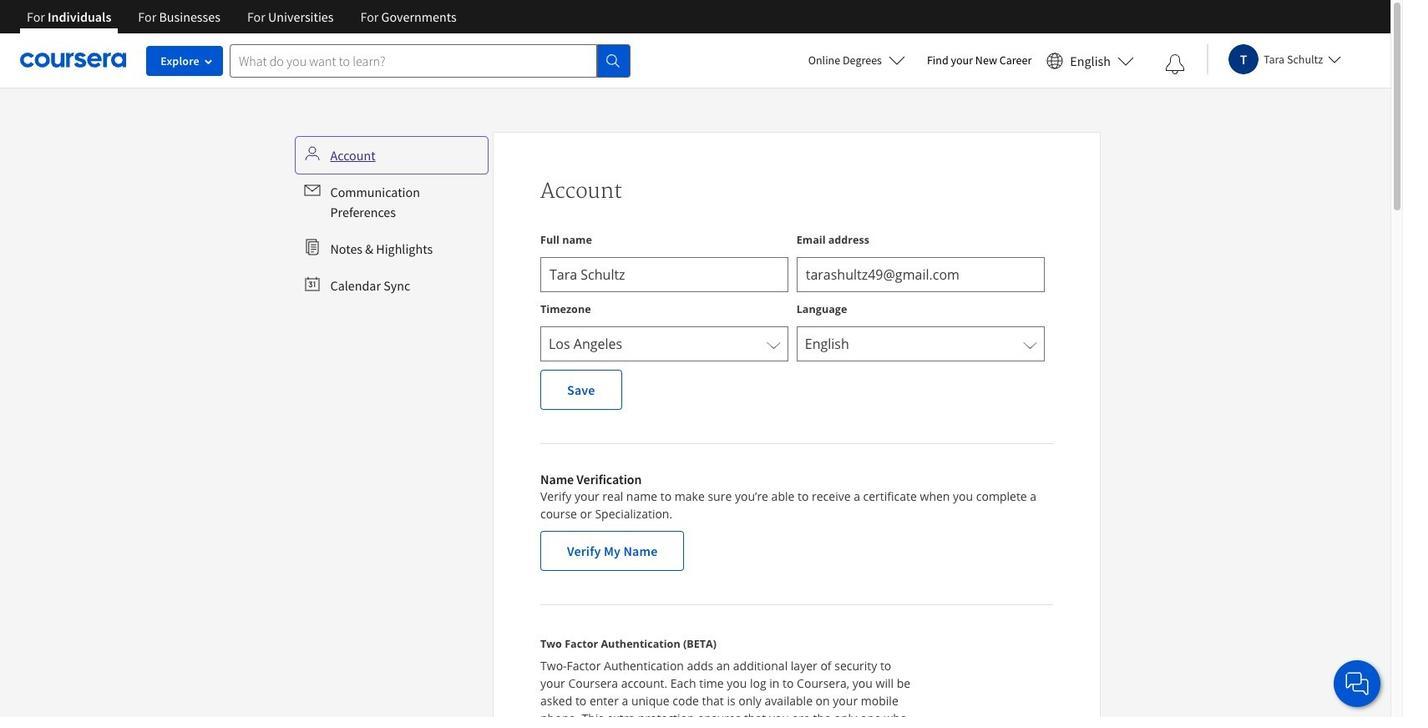 Task type: locate. For each thing, give the bounding box(es) containing it.
None text field
[[541, 257, 788, 292]]

What do you want to learn? text field
[[230, 44, 597, 77]]

coursera image
[[20, 47, 126, 74]]

None text field
[[797, 257, 1045, 292]]

None search field
[[230, 44, 631, 77]]

menu
[[297, 139, 486, 302]]



Task type: vqa. For each thing, say whether or not it's contained in the screenshot.
the right Materials.
no



Task type: describe. For each thing, give the bounding box(es) containing it.
banner navigation
[[13, 0, 470, 46]]



